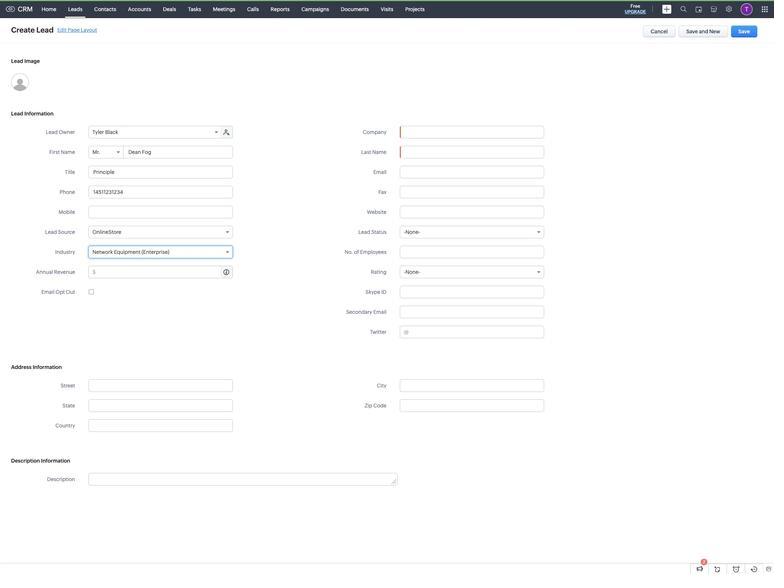 Task type: describe. For each thing, give the bounding box(es) containing it.
projects
[[406, 6, 425, 12]]

industry
[[55, 249, 75, 255]]

no.
[[345, 249, 353, 255]]

id
[[382, 289, 387, 295]]

profile image
[[742, 3, 753, 15]]

and
[[700, 29, 709, 34]]

contacts
[[94, 6, 116, 12]]

email opt out
[[41, 289, 75, 295]]

new
[[710, 29, 721, 34]]

tasks link
[[182, 0, 207, 18]]

fax
[[379, 189, 387, 195]]

lead for lead image
[[11, 58, 23, 64]]

tasks
[[188, 6, 201, 12]]

$
[[93, 269, 96, 275]]

2 vertical spatial email
[[374, 309, 387, 315]]

upgrade
[[625, 9, 647, 14]]

save button
[[732, 26, 758, 37]]

edit
[[57, 27, 67, 33]]

lead information
[[11, 111, 54, 117]]

description information
[[11, 458, 70, 464]]

home
[[42, 6, 56, 12]]

status
[[372, 229, 387, 235]]

calendar image
[[696, 6, 703, 12]]

campaigns
[[302, 6, 329, 12]]

visits link
[[375, 0, 400, 18]]

Tyler Black field
[[89, 126, 222, 138]]

search image
[[681, 6, 687, 12]]

@
[[404, 329, 409, 335]]

zip
[[365, 403, 373, 409]]

home link
[[36, 0, 62, 18]]

accounts
[[128, 6, 151, 12]]

network equipment (enterprise)
[[93, 249, 170, 255]]

cancel button
[[644, 26, 676, 37]]

employees
[[361, 249, 387, 255]]

lead for lead status
[[359, 229, 371, 235]]

title
[[65, 169, 75, 175]]

information for address information
[[33, 365, 62, 371]]

secondary email
[[347, 309, 387, 315]]

zip code
[[365, 403, 387, 409]]

meetings link
[[207, 0, 242, 18]]

save and new button
[[679, 26, 729, 37]]

annual
[[36, 269, 53, 275]]

- for lead status
[[404, 229, 406, 235]]

reports link
[[265, 0, 296, 18]]

phone
[[60, 189, 75, 195]]

image image
[[11, 73, 29, 91]]

deals
[[163, 6, 176, 12]]

email for email opt out
[[41, 289, 55, 295]]

image
[[24, 58, 40, 64]]

reports
[[271, 6, 290, 12]]

campaigns link
[[296, 0, 335, 18]]

information for description information
[[41, 458, 70, 464]]

tyler black
[[93, 129, 118, 135]]

calls
[[247, 6, 259, 12]]

free
[[631, 3, 641, 9]]

save for save and new
[[687, 29, 699, 34]]

Mr. field
[[89, 146, 124, 158]]

calls link
[[242, 0, 265, 18]]

Network Equipment (Enterprise) field
[[88, 246, 233, 259]]

documents link
[[335, 0, 375, 18]]

description for description
[[47, 477, 75, 483]]

none- for lead status
[[406, 229, 421, 235]]

information for lead information
[[24, 111, 54, 117]]

equipment
[[114, 249, 141, 255]]

last
[[362, 149, 372, 155]]

of
[[354, 249, 359, 255]]

tyler
[[93, 129, 104, 135]]

accounts link
[[122, 0, 157, 18]]

secondary
[[347, 309, 373, 315]]

twitter
[[370, 329, 387, 335]]

black
[[105, 129, 118, 135]]

email for email
[[374, 169, 387, 175]]

page
[[68, 27, 80, 33]]

address
[[11, 365, 32, 371]]

code
[[374, 403, 387, 409]]

revenue
[[54, 269, 75, 275]]

description for description information
[[11, 458, 40, 464]]

name for first name
[[61, 149, 75, 155]]



Task type: locate. For each thing, give the bounding box(es) containing it.
0 vertical spatial description
[[11, 458, 40, 464]]

free upgrade
[[625, 3, 647, 14]]

source
[[58, 229, 75, 235]]

layout
[[81, 27, 97, 33]]

1 vertical spatial -
[[404, 269, 406, 275]]

save inside button
[[739, 29, 751, 34]]

network
[[93, 249, 113, 255]]

lead left source
[[45, 229, 57, 235]]

-none- right rating
[[404, 269, 421, 275]]

email up 'twitter'
[[374, 309, 387, 315]]

mobile
[[59, 209, 75, 215]]

no. of employees
[[345, 249, 387, 255]]

lead left edit at left
[[36, 26, 54, 34]]

save down profile element
[[739, 29, 751, 34]]

lead down image
[[11, 111, 23, 117]]

description
[[11, 458, 40, 464], [47, 477, 75, 483]]

1 vertical spatial none-
[[406, 269, 421, 275]]

crm
[[18, 5, 33, 13]]

0 vertical spatial -none- field
[[400, 226, 545, 239]]

0 horizontal spatial save
[[687, 29, 699, 34]]

skype id
[[366, 289, 387, 295]]

- right status
[[404, 229, 406, 235]]

1 -none- from the top
[[404, 229, 421, 235]]

save left and
[[687, 29, 699, 34]]

0 vertical spatial information
[[24, 111, 54, 117]]

leads link
[[62, 0, 88, 18]]

information
[[24, 111, 54, 117], [33, 365, 62, 371], [41, 458, 70, 464]]

lead
[[36, 26, 54, 34], [11, 58, 23, 64], [11, 111, 23, 117], [46, 129, 58, 135], [45, 229, 57, 235], [359, 229, 371, 235]]

leads
[[68, 6, 82, 12]]

none-
[[406, 229, 421, 235], [406, 269, 421, 275]]

cancel
[[651, 29, 669, 34]]

information down the 'country'
[[41, 458, 70, 464]]

first
[[49, 149, 60, 155]]

name
[[61, 149, 75, 155], [373, 149, 387, 155]]

name right first
[[61, 149, 75, 155]]

create menu image
[[663, 5, 672, 14]]

1 horizontal spatial description
[[47, 477, 75, 483]]

skype
[[366, 289, 381, 295]]

information right address
[[33, 365, 62, 371]]

deals link
[[157, 0, 182, 18]]

2 vertical spatial information
[[41, 458, 70, 464]]

-
[[404, 229, 406, 235], [404, 269, 406, 275]]

1 save from the left
[[687, 29, 699, 34]]

contacts link
[[88, 0, 122, 18]]

1 none- from the top
[[406, 229, 421, 235]]

documents
[[341, 6, 369, 12]]

lead owner
[[46, 129, 75, 135]]

1 vertical spatial information
[[33, 365, 62, 371]]

lead left image
[[11, 58, 23, 64]]

search element
[[677, 0, 692, 18]]

1 -none- field from the top
[[400, 226, 545, 239]]

profile element
[[737, 0, 758, 18]]

1 - from the top
[[404, 229, 406, 235]]

lead left owner
[[46, 129, 58, 135]]

-none- right status
[[404, 229, 421, 235]]

lead image
[[11, 58, 40, 64]]

save
[[687, 29, 699, 34], [739, 29, 751, 34]]

2 -none- field from the top
[[400, 266, 545, 279]]

last name
[[362, 149, 387, 155]]

address information
[[11, 365, 62, 371]]

1 horizontal spatial save
[[739, 29, 751, 34]]

onlinestore
[[93, 229, 121, 235]]

-None- field
[[400, 226, 545, 239], [400, 266, 545, 279]]

-none- for lead status
[[404, 229, 421, 235]]

- right rating
[[404, 269, 406, 275]]

-none- field for lead status
[[400, 226, 545, 239]]

email up fax
[[374, 169, 387, 175]]

2 name from the left
[[373, 149, 387, 155]]

crm link
[[6, 5, 33, 13]]

street
[[61, 383, 75, 389]]

2 save from the left
[[739, 29, 751, 34]]

opt
[[56, 289, 65, 295]]

name for last name
[[373, 149, 387, 155]]

website
[[367, 209, 387, 215]]

2 none- from the top
[[406, 269, 421, 275]]

rating
[[371, 269, 387, 275]]

1 horizontal spatial name
[[373, 149, 387, 155]]

0 vertical spatial -none-
[[404, 229, 421, 235]]

email
[[374, 169, 387, 175], [41, 289, 55, 295], [374, 309, 387, 315]]

1 vertical spatial -none-
[[404, 269, 421, 275]]

OnlineStore field
[[88, 226, 233, 239]]

lead for lead source
[[45, 229, 57, 235]]

save inside button
[[687, 29, 699, 34]]

- for rating
[[404, 269, 406, 275]]

1 vertical spatial description
[[47, 477, 75, 483]]

(enterprise)
[[142, 249, 170, 255]]

2 - from the top
[[404, 269, 406, 275]]

0 vertical spatial none-
[[406, 229, 421, 235]]

name right 'last'
[[373, 149, 387, 155]]

none- right rating
[[406, 269, 421, 275]]

country
[[55, 423, 75, 429]]

annual revenue
[[36, 269, 75, 275]]

1 vertical spatial -none- field
[[400, 266, 545, 279]]

0 horizontal spatial description
[[11, 458, 40, 464]]

mr.
[[93, 149, 100, 155]]

information up lead owner
[[24, 111, 54, 117]]

create
[[11, 26, 35, 34]]

lead status
[[359, 229, 387, 235]]

city
[[377, 383, 387, 389]]

0 vertical spatial -
[[404, 229, 406, 235]]

company
[[363, 129, 387, 135]]

0 horizontal spatial name
[[61, 149, 75, 155]]

create lead edit page layout
[[11, 26, 97, 34]]

-none- field for rating
[[400, 266, 545, 279]]

state
[[63, 403, 75, 409]]

2
[[704, 560, 706, 565]]

save for save
[[739, 29, 751, 34]]

lead left status
[[359, 229, 371, 235]]

none- right status
[[406, 229, 421, 235]]

save and new
[[687, 29, 721, 34]]

lead source
[[45, 229, 75, 235]]

2 -none- from the top
[[404, 269, 421, 275]]

0 vertical spatial email
[[374, 169, 387, 175]]

lead for lead owner
[[46, 129, 58, 135]]

owner
[[59, 129, 75, 135]]

None text field
[[401, 126, 544, 138], [400, 166, 545, 179], [400, 186, 545, 199], [400, 206, 545, 219], [400, 306, 545, 319], [410, 326, 544, 338], [88, 380, 233, 392], [88, 400, 233, 412], [400, 400, 545, 412], [401, 126, 544, 138], [400, 166, 545, 179], [400, 186, 545, 199], [400, 206, 545, 219], [400, 306, 545, 319], [410, 326, 544, 338], [88, 380, 233, 392], [88, 400, 233, 412], [400, 400, 545, 412]]

1 name from the left
[[61, 149, 75, 155]]

None text field
[[400, 146, 545, 159], [124, 146, 233, 158], [88, 166, 233, 179], [88, 186, 233, 199], [88, 206, 233, 219], [400, 246, 545, 259], [97, 266, 233, 278], [400, 286, 545, 299], [400, 380, 545, 392], [89, 420, 233, 432], [89, 474, 398, 486], [400, 146, 545, 159], [124, 146, 233, 158], [88, 166, 233, 179], [88, 186, 233, 199], [88, 206, 233, 219], [400, 246, 545, 259], [97, 266, 233, 278], [400, 286, 545, 299], [400, 380, 545, 392], [89, 420, 233, 432], [89, 474, 398, 486]]

meetings
[[213, 6, 236, 12]]

-none-
[[404, 229, 421, 235], [404, 269, 421, 275]]

create menu element
[[659, 0, 677, 18]]

lead for lead information
[[11, 111, 23, 117]]

first name
[[49, 149, 75, 155]]

-none- for rating
[[404, 269, 421, 275]]

out
[[66, 289, 75, 295]]

projects link
[[400, 0, 431, 18]]

1 vertical spatial email
[[41, 289, 55, 295]]

visits
[[381, 6, 394, 12]]

none- for rating
[[406, 269, 421, 275]]

edit page layout link
[[57, 27, 97, 33]]

email left the opt
[[41, 289, 55, 295]]

None field
[[401, 126, 544, 138], [89, 420, 233, 432], [401, 126, 544, 138], [89, 420, 233, 432]]



Task type: vqa. For each thing, say whether or not it's contained in the screenshot.
No.
yes



